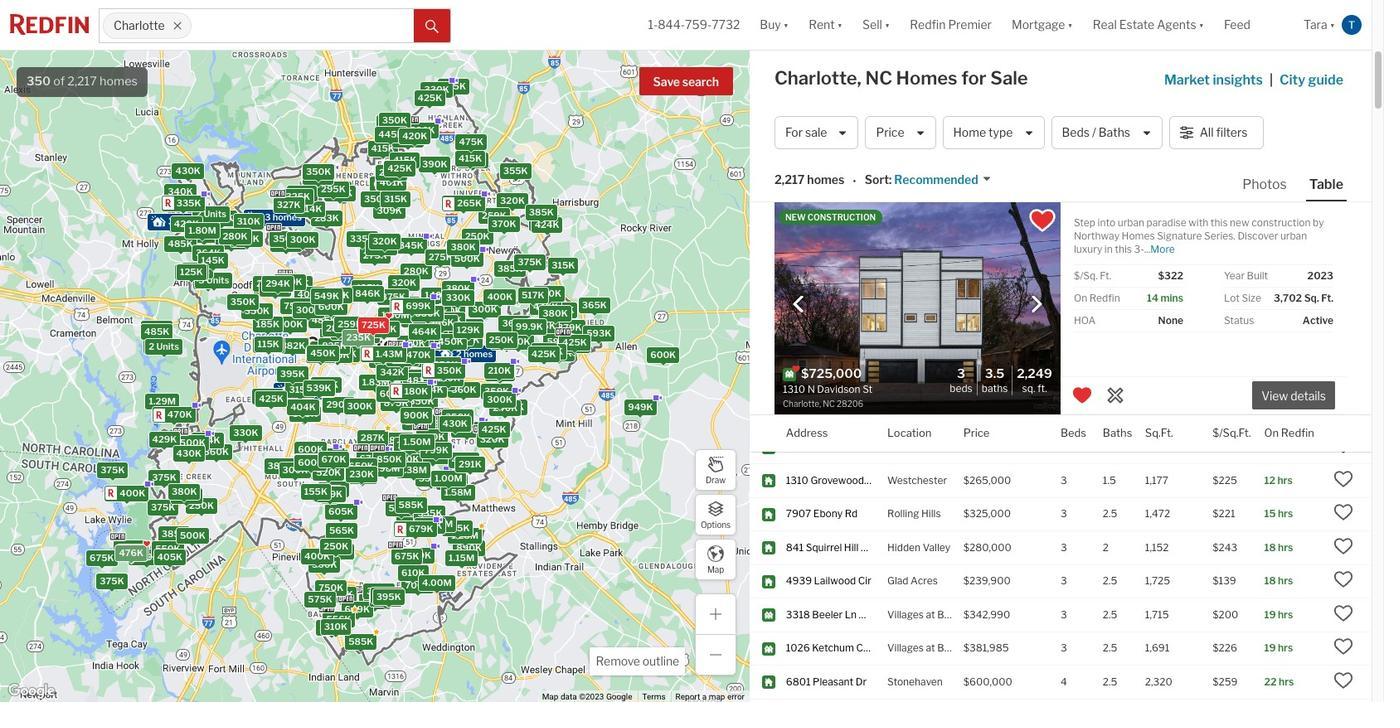 Task type: vqa. For each thing, say whether or not it's contained in the screenshot.


Task type: describe. For each thing, give the bounding box(es) containing it.
19 for $200
[[1265, 609, 1277, 621]]

472k
[[119, 548, 143, 559]]

300k down 3 homes
[[290, 234, 316, 245]]

remove
[[596, 655, 640, 669]]

3.49m
[[132, 551, 161, 563]]

19 for $226
[[1265, 643, 1277, 655]]

1 horizontal spatial price
[[964, 426, 990, 439]]

2.5 for 2,320
[[1103, 676, 1118, 689]]

7907 ebony rd
[[786, 508, 858, 521]]

0 vertical spatial 725k
[[362, 320, 386, 331]]

6801
[[786, 676, 811, 689]]

475k down "495k"
[[459, 136, 484, 148]]

villages for 3318 beeler ln unit 2008e
[[888, 609, 924, 621]]

map region
[[0, 0, 755, 703]]

hrs for $216
[[1274, 105, 1289, 117]]

hrs for $221
[[1279, 508, 1294, 521]]

765k
[[445, 523, 470, 534]]

westchester for 1310 grovewood dr
[[888, 475, 948, 487]]

1 3 hrs from the top
[[1265, 71, 1289, 84]]

1 vertical spatial 378k
[[293, 409, 318, 420]]

300k up 105k at the left top
[[472, 304, 498, 316]]

424k
[[535, 219, 560, 231]]

1 horizontal spatial 450k
[[438, 336, 464, 348]]

18 hrs for $139
[[1265, 575, 1294, 588]]

12 hrs for $162
[[1265, 374, 1293, 386]]

nesslaw
[[814, 206, 853, 218]]

375k down 429k
[[152, 473, 176, 484]]

99.5k
[[178, 267, 205, 278]]

1 horizontal spatial unfavorite this home image
[[1334, 0, 1354, 19]]

1 for 1 hr
[[1265, 38, 1270, 50]]

0 vertical spatial st
[[834, 4, 844, 16]]

0 vertical spatial 370k
[[328, 188, 353, 200]]

2 homes
[[456, 348, 493, 360]]

dr for 9718 worley dr
[[847, 273, 858, 285]]

1 elizabeth from the left
[[815, 306, 857, 319]]

325k up 401k
[[396, 133, 420, 145]]

0 vertical spatial this
[[1211, 217, 1228, 229]]

1.05m
[[426, 519, 453, 530]]

475k down 346k
[[420, 331, 444, 343]]

0 vertical spatial on redfin
[[1075, 292, 1121, 305]]

favorite this home image for $243
[[1334, 537, 1354, 557]]

0 horizontal spatial 405k
[[157, 552, 183, 564]]

1 vertical spatial 370k
[[492, 218, 517, 230]]

1 horizontal spatial price button
[[964, 415, 990, 452]]

ct inside 912 tally ho ct 'link'
[[844, 340, 855, 353]]

0 horizontal spatial 355k
[[293, 409, 318, 420]]

80k
[[535, 345, 554, 357]]

18 hrs for $243
[[1265, 542, 1294, 554]]

by
[[1314, 217, 1325, 229]]

belmorrow
[[809, 239, 860, 252]]

1 vertical spatial 310k
[[324, 622, 348, 633]]

hrs for $184
[[1274, 239, 1289, 252]]

charlotte, nc homes for sale
[[775, 67, 1029, 89]]

ct for bleckley
[[855, 71, 866, 84]]

0 vertical spatial 335k
[[176, 197, 201, 209]]

1 vertical spatial 585k
[[349, 636, 374, 648]]

hrs for $312
[[1278, 407, 1293, 420]]

favorite this home image for $259
[[1334, 671, 1354, 691]]

redfin inside redfin premier button
[[911, 18, 946, 32]]

0 vertical spatial 875k
[[381, 291, 406, 303]]

480k
[[117, 542, 143, 554]]

514k
[[420, 384, 444, 396]]

hrs for $226
[[1279, 643, 1294, 655]]

485k up 523k
[[144, 326, 170, 337]]

price inside button
[[877, 126, 905, 140]]

287k
[[361, 433, 385, 444]]

1,103
[[1146, 138, 1170, 151]]

1 horizontal spatial 2 units
[[196, 208, 227, 220]]

1 vertical spatial unfavorite this home image
[[1073, 386, 1093, 406]]

485k down 333k
[[168, 238, 193, 250]]

location
[[888, 426, 932, 439]]

|
[[1270, 72, 1274, 88]]

favorite this home image for $312
[[1334, 402, 1354, 422]]

325k up 314k
[[286, 191, 310, 202]]

0 horizontal spatial 2 units
[[149, 341, 179, 352]]

greenview
[[811, 441, 861, 453]]

430k up 333k
[[175, 165, 201, 176]]

699k
[[406, 301, 431, 312]]

470k up 1.00m
[[452, 455, 477, 466]]

670k
[[322, 454, 346, 466]]

sell ▾ button
[[853, 0, 901, 50]]

4 for 3,334
[[1061, 273, 1068, 285]]

1 vertical spatial 760k
[[397, 440, 422, 452]]

1 for 1
[[1103, 38, 1108, 50]]

443k
[[196, 435, 221, 447]]

400k left 50k
[[298, 289, 323, 300]]

430k down "495k"
[[460, 154, 486, 166]]

2.5 for 1,156
[[1103, 105, 1118, 117]]

1 vertical spatial 309k
[[277, 276, 303, 288]]

400k up 343k
[[278, 319, 303, 330]]

bleckley
[[813, 71, 853, 84]]

map for map
[[708, 565, 724, 575]]

1,403
[[1146, 306, 1172, 319]]

0 vertical spatial homes
[[897, 67, 958, 89]]

1 vertical spatial redfin
[[1090, 292, 1121, 305]]

0 horizontal spatial 260k
[[319, 451, 344, 463]]

options
[[701, 520, 731, 530]]

homes inside the step into urban paradise with this new construction by northway homes signature series. discover urban luxury in this 3-...
[[1122, 230, 1156, 242]]

$176
[[1213, 441, 1237, 453]]

0 horizontal spatial 750k
[[284, 300, 309, 312]]

homes for 2 homes
[[464, 348, 493, 360]]

240k
[[493, 402, 518, 414]]

1 vertical spatial all
[[815, 407, 827, 420]]

$416
[[1213, 38, 1237, 50]]

1 horizontal spatial 750k
[[319, 583, 344, 594]]

favorite this home image for $416
[[1334, 33, 1354, 53]]

hrs for $176
[[1278, 441, 1293, 453]]

beds button
[[1061, 415, 1087, 452]]

470k up 440k
[[392, 298, 417, 310]]

2 horizontal spatial 450k
[[562, 339, 587, 351]]

844-
[[658, 18, 685, 32]]

1.48m
[[385, 352, 413, 363]]

3 hrs for $161
[[1265, 138, 1289, 151]]

ln for townes
[[898, 306, 910, 319]]

8346
[[786, 105, 812, 117]]

1026 ketchum ct unit 2007a
[[786, 643, 924, 655]]

▾ for rent ▾
[[838, 18, 843, 32]]

1 horizontal spatial 405k
[[532, 217, 558, 229]]

table button
[[1307, 176, 1348, 202]]

12 for $176
[[1265, 441, 1276, 453]]

unit for 2008e
[[859, 609, 878, 621]]

400k down 565k
[[305, 551, 330, 563]]

325k down 520k
[[322, 483, 346, 495]]

9131 spyglass pl
[[786, 138, 864, 151]]

1 vertical spatial 875k
[[384, 398, 409, 409]]

0 vertical spatial 315k
[[384, 193, 407, 205]]

1 vertical spatial 725k
[[314, 379, 338, 391]]

523k
[[147, 340, 171, 351]]

0 vertical spatial 355k
[[503, 165, 528, 177]]

0 vertical spatial 349k
[[284, 278, 309, 290]]

0 horizontal spatial 675k
[[90, 553, 114, 564]]

beachmont for $342,990
[[938, 609, 992, 621]]

400k left 700k at the left of page
[[374, 590, 400, 602]]

343k
[[281, 339, 306, 351]]

report a map error link
[[676, 693, 745, 702]]

hrs for $243
[[1279, 542, 1294, 554]]

1 vertical spatial 295k
[[352, 329, 377, 341]]

1 horizontal spatial 420k
[[403, 130, 428, 142]]

outline
[[643, 655, 680, 669]]

ft. for 2,249
[[1038, 382, 1048, 395]]

2,093
[[1146, 239, 1174, 252]]

hidden
[[888, 542, 921, 554]]

470k down 1.29m
[[167, 409, 192, 421]]

325k down the 372k
[[324, 184, 348, 195]]

0 horizontal spatial 370k
[[274, 238, 298, 250]]

1 vertical spatial 650k
[[349, 461, 374, 472]]

376k
[[306, 171, 331, 182]]

9530
[[786, 306, 813, 319]]

3456 airlie st link
[[786, 38, 873, 51]]

1.5 for 1,504
[[1103, 441, 1117, 453]]

buy ▾ button
[[760, 0, 789, 50]]

paradise
[[1147, 217, 1187, 229]]

1513 greenview pl link
[[786, 441, 873, 455]]

dr for 6801 pleasant dr
[[856, 676, 867, 689]]

1 horizontal spatial 309k
[[377, 205, 402, 217]]

at for 2008e
[[926, 609, 936, 621]]

map for map data ©2023 google
[[542, 693, 559, 702]]

0 horizontal spatial 339k
[[292, 409, 317, 420]]

375k up the 3.49m
[[151, 502, 175, 514]]

0 horizontal spatial 445k
[[379, 129, 404, 140]]

favorite this home image for $200
[[1334, 604, 1354, 624]]

470k up 467k
[[406, 350, 431, 361]]

2 horizontal spatial 675k
[[395, 551, 419, 562]]

1 horizontal spatial 260k
[[494, 336, 519, 348]]

▾ for buy ▾
[[784, 18, 789, 32]]

1 horizontal spatial 850k
[[377, 454, 402, 465]]

475k up 401k
[[400, 131, 425, 143]]

375k up 517k
[[518, 257, 542, 268]]

recommended
[[895, 173, 979, 187]]

rent
[[809, 18, 835, 32]]

12 for $162
[[1265, 374, 1276, 386]]

485k down 549k
[[312, 315, 337, 326]]

0 vertical spatial 235k
[[346, 332, 371, 344]]

beds for beds button
[[1061, 426, 1087, 439]]

villages at beachmont for 3318 beeler ln unit 2008e
[[888, 609, 992, 621]]

275k up 846k
[[363, 250, 387, 262]]

4 for 2,320
[[1061, 676, 1068, 689]]

2.98m
[[371, 463, 400, 474]]

1 horizontal spatial 1.15m
[[449, 553, 475, 564]]

556k
[[326, 614, 351, 626]]

sale
[[806, 126, 828, 140]]

2 horizontal spatial 750k
[[395, 453, 419, 465]]

12 hrs for $176
[[1265, 441, 1293, 453]]

2 vertical spatial baths
[[1103, 426, 1133, 439]]

st inside "link"
[[841, 38, 851, 50]]

hrs for $139
[[1279, 575, 1294, 588]]

real
[[1093, 18, 1117, 32]]

12 hrs for $312
[[1265, 407, 1293, 420]]

none
[[1159, 314, 1184, 327]]

880k
[[420, 432, 445, 443]]

0 vertical spatial urban
[[1118, 217, 1145, 229]]

1 horizontal spatial 349k
[[446, 332, 471, 344]]

1 horizontal spatial 355k
[[369, 242, 394, 253]]

359k
[[485, 386, 510, 397]]

356k
[[546, 347, 571, 359]]

912 tally ho ct link
[[786, 340, 873, 354]]

2.5 for 1,472
[[1103, 508, 1118, 521]]

rd for garrison
[[855, 374, 868, 386]]

#69
[[870, 374, 889, 386]]

sq. for 2,249
[[1023, 382, 1036, 395]]

$/sq.ft.
[[1213, 426, 1252, 439]]

alpine
[[888, 206, 917, 218]]

the
[[958, 138, 976, 151]]

12 for $242
[[1265, 306, 1276, 319]]

327k
[[277, 199, 301, 210]]

270k
[[393, 351, 418, 363]]

1 horizontal spatial 478k
[[290, 187, 315, 199]]

300k down 549k
[[296, 305, 321, 316]]

2 vertical spatial 315k
[[289, 384, 312, 396]]

6 hrs
[[1265, 239, 1289, 252]]

view
[[1262, 389, 1289, 404]]

:
[[889, 173, 892, 187]]

4939 lailwood cir link
[[786, 575, 873, 589]]

1 vertical spatial 478k
[[121, 547, 145, 558]]

westchester for 1513 greenview pl
[[888, 441, 948, 453]]

565k
[[329, 525, 354, 537]]

hidden valley
[[888, 542, 951, 554]]

ct for chaceview
[[864, 172, 875, 185]]

favorite button image
[[1029, 207, 1057, 235]]

1 horizontal spatial 259k
[[482, 210, 507, 221]]

favorite this home image for $225
[[1334, 470, 1354, 489]]

1 vertical spatial 395k
[[376, 592, 401, 603]]

feed button
[[1215, 0, 1294, 50]]

▾ for tara ▾
[[1331, 18, 1336, 32]]

475k up 880k
[[440, 418, 465, 429]]

401k
[[380, 177, 404, 188]]

1 vertical spatial baths
[[982, 382, 1008, 395]]

ln for pine
[[878, 105, 890, 117]]

0 horizontal spatial price button
[[866, 116, 936, 149]]

0 vertical spatial 760k
[[401, 337, 425, 349]]

799k
[[424, 444, 449, 456]]

0 vertical spatial 1.15m
[[420, 450, 446, 462]]

1 horizontal spatial on redfin
[[1265, 426, 1315, 439]]

real estate agents ▾
[[1093, 18, 1205, 32]]

1 horizontal spatial 335k
[[350, 233, 375, 245]]

1 vertical spatial 259k
[[338, 318, 363, 330]]

2007a
[[891, 643, 924, 655]]

6th
[[816, 4, 832, 16]]

details
[[1291, 389, 1327, 404]]

0 vertical spatial 585k
[[399, 500, 424, 511]]

0 horizontal spatial 850k
[[314, 344, 339, 355]]

2 vertical spatial rd
[[861, 542, 874, 554]]

375k down 472k
[[100, 576, 124, 587]]

12 hrs for $225
[[1265, 475, 1293, 487]]

dr for 1310 grovewood dr
[[867, 475, 878, 487]]

0 vertical spatial 650k
[[409, 396, 434, 407]]

1,725
[[1146, 575, 1171, 588]]

9530 elizabeth townes ln
[[786, 306, 910, 319]]

466k
[[191, 229, 216, 240]]

2 vertical spatial 650k
[[406, 550, 432, 561]]

375k left 419k
[[256, 391, 280, 403]]

pl for 1513 greenview pl
[[863, 441, 872, 453]]

1 horizontal spatial 445k
[[533, 301, 559, 313]]

google image
[[4, 681, 59, 703]]

314k
[[299, 203, 322, 215]]

380k up 346k
[[451, 242, 476, 253]]

tara
[[1304, 18, 1328, 32]]

300k down 2 homes
[[487, 394, 513, 406]]

sell ▾
[[863, 18, 891, 32]]

homes for 3 homes
[[273, 212, 302, 224]]

477k
[[120, 548, 144, 559]]

3318
[[786, 609, 810, 621]]

villages for 8411 chaceview ct
[[888, 172, 924, 185]]

2 horizontal spatial 2 units
[[343, 331, 373, 343]]

430k down 399k on the left bottom
[[176, 448, 202, 460]]

14 mins
[[1148, 292, 1184, 305]]

18 for $243
[[1265, 542, 1277, 554]]

market insights link
[[1165, 54, 1264, 90]]

0 horizontal spatial on
[[1075, 292, 1088, 305]]

village
[[920, 206, 951, 218]]

rd for ebony
[[845, 508, 858, 521]]

18 for $139
[[1265, 575, 1277, 588]]

0 vertical spatial 378k
[[305, 171, 330, 182]]

gardens
[[937, 38, 976, 50]]

user photo image
[[1343, 15, 1362, 35]]

400k right 649k
[[373, 594, 399, 605]]

terms link
[[643, 693, 666, 702]]

favorite this home image for $226
[[1334, 638, 1354, 657]]

all inside button
[[1200, 126, 1214, 140]]

1513 greenview pl
[[786, 441, 872, 453]]

0 horizontal spatial 310k
[[237, 216, 261, 227]]

ln inside "link"
[[845, 609, 857, 621]]



Task type: locate. For each thing, give the bounding box(es) containing it.
2
[[1061, 105, 1067, 117], [1061, 138, 1067, 151], [1061, 206, 1067, 218], [196, 208, 202, 220], [1061, 306, 1067, 319], [343, 331, 348, 343], [149, 341, 154, 352], [456, 348, 462, 360], [1103, 542, 1109, 554]]

325k
[[396, 133, 420, 145], [324, 184, 348, 195], [286, 191, 310, 202], [322, 483, 346, 495]]

2 vertical spatial beds
[[1061, 426, 1087, 439]]

•
[[853, 174, 857, 188]]

a
[[703, 693, 707, 702]]

155k
[[304, 486, 328, 498]]

420k up the 364k
[[174, 218, 199, 230]]

4 12 from the top
[[1265, 441, 1276, 453]]

of
[[53, 74, 65, 89]]

next button image
[[1029, 296, 1045, 312]]

ct inside 1026 ketchum ct unit 2007a link
[[857, 643, 868, 655]]

275k up 140k
[[429, 251, 453, 263]]

275k
[[379, 168, 403, 179], [363, 250, 387, 262], [429, 251, 453, 263]]

1 horizontal spatial 225k
[[380, 117, 404, 128]]

1 vertical spatial beds
[[950, 382, 973, 395]]

1 horizontal spatial homes
[[1122, 230, 1156, 242]]

hrs for $242
[[1278, 306, 1293, 319]]

1 horizontal spatial 235k
[[539, 346, 563, 358]]

1 2.5 from the top
[[1103, 105, 1118, 117]]

favorite button checkbox
[[1029, 207, 1057, 235]]

1 12 hrs from the top
[[1265, 306, 1293, 319]]

2 19 hrs from the top
[[1265, 643, 1294, 655]]

westchester up rolling hills on the bottom
[[888, 475, 948, 487]]

4 favorite this home image from the top
[[1334, 570, 1354, 590]]

2.5 left 1,715
[[1103, 609, 1118, 621]]

ct inside 8411 chaceview ct link
[[864, 172, 875, 185]]

at down acres
[[926, 609, 936, 621]]

2.5 down x-out this home "icon"
[[1103, 407, 1118, 420]]

3 favorite this home image from the top
[[1334, 503, 1354, 523]]

beds left baths button
[[1061, 426, 1087, 439]]

2 12 from the top
[[1265, 374, 1276, 386]]

4832
[[786, 206, 812, 218]]

ft. inside 2,249 sq. ft.
[[1038, 382, 1048, 395]]

525
[[786, 4, 805, 16]]

589k
[[340, 323, 365, 335]]

0 horizontal spatial 2,217
[[67, 74, 97, 89]]

2 vertical spatial 3 hrs
[[1265, 138, 1289, 151]]

map left the data
[[542, 693, 559, 702]]

1 vertical spatial unit
[[870, 643, 889, 655]]

beeler
[[813, 609, 843, 621]]

at right 2007a
[[926, 643, 936, 655]]

1 vertical spatial 345k
[[373, 354, 398, 366]]

445k
[[379, 129, 404, 140], [533, 301, 559, 313]]

309k down the 627k
[[377, 205, 402, 217]]

378k up 314k
[[305, 171, 330, 182]]

washoe
[[815, 105, 853, 117]]

450k
[[438, 336, 464, 348], [562, 339, 587, 351], [310, 347, 336, 359]]

4 ▾ from the left
[[1068, 18, 1074, 32]]

dr for 4832 nesslaw dr
[[855, 206, 866, 218]]

0 vertical spatial $265,000
[[964, 441, 1012, 453]]

386k
[[268, 461, 293, 472]]

villages at beachmont up stonehaven
[[888, 643, 992, 655]]

4 right 2,249 sq. ft.
[[1061, 374, 1068, 386]]

0 vertical spatial beachmont
[[938, 609, 992, 621]]

$550,000
[[964, 71, 1013, 84]]

2 beachmont from the top
[[938, 643, 992, 655]]

sq. inside 2,249 sq. ft.
[[1023, 382, 1036, 395]]

450k down 346k
[[438, 336, 464, 348]]

1 horizontal spatial sq.
[[1305, 292, 1320, 305]]

1 vertical spatial villages
[[888, 609, 924, 621]]

0 vertical spatial 345k
[[399, 240, 424, 251]]

180k
[[405, 385, 428, 397]]

1.5 right beds button
[[1103, 441, 1117, 453]]

0 horizontal spatial 259k
[[338, 318, 363, 330]]

0 horizontal spatial 478k
[[121, 547, 145, 558]]

2 18 hrs from the top
[[1265, 575, 1294, 588]]

675k up the 230k
[[360, 453, 384, 465]]

0 horizontal spatial 295k
[[321, 184, 346, 195]]

585k
[[399, 500, 424, 511], [349, 636, 374, 648]]

19 hrs
[[1265, 609, 1294, 621], [1265, 643, 1294, 655]]

▾ for sell ▾
[[885, 18, 891, 32]]

1 down real
[[1103, 38, 1108, 50]]

price down $565,000
[[964, 426, 990, 439]]

335k up 333k
[[176, 197, 201, 209]]

2 vertical spatial 750k
[[319, 583, 344, 594]]

hrs for $162
[[1278, 374, 1293, 386]]

19 hrs for $226
[[1265, 643, 1294, 655]]

1 vertical spatial price button
[[964, 415, 990, 452]]

beachmont
[[938, 609, 992, 621], [938, 643, 992, 655]]

pl
[[854, 138, 864, 151], [863, 441, 872, 453]]

unit left 2008e
[[859, 609, 878, 621]]

1 horizontal spatial redfin
[[1090, 292, 1121, 305]]

3 favorite this home image from the top
[[1334, 369, 1354, 389]]

price
[[877, 126, 905, 140], [964, 426, 990, 439]]

2.5 for 1,725
[[1103, 575, 1118, 588]]

2.5 for 2,093
[[1103, 239, 1118, 252]]

hr
[[1272, 38, 1282, 50]]

0 horizontal spatial elizabeth
[[815, 306, 857, 319]]

home type button
[[943, 116, 1045, 149]]

5 favorite this home image from the top
[[1334, 436, 1354, 456]]

$259
[[1213, 676, 1238, 689]]

1 horizontal spatial ft.
[[1101, 270, 1112, 282]]

1 19 from the top
[[1265, 609, 1277, 621]]

1026
[[786, 643, 810, 655]]

0 horizontal spatial 225k
[[327, 546, 351, 558]]

1 18 hrs from the top
[[1265, 542, 1294, 554]]

1 horizontal spatial 585k
[[399, 500, 424, 511]]

19 right $200
[[1265, 609, 1277, 621]]

2 villages from the top
[[888, 609, 924, 621]]

485k
[[168, 238, 193, 250], [312, 315, 337, 326], [144, 326, 170, 337]]

875k up 1.60m
[[381, 291, 406, 303]]

1.5 for 1,177
[[1103, 475, 1117, 487]]

0 vertical spatial unfavorite this home image
[[1334, 0, 1354, 19]]

1 vertical spatial 1.15m
[[449, 553, 475, 564]]

1 19 hrs from the top
[[1265, 609, 1294, 621]]

1 beachmont from the top
[[938, 609, 992, 621]]

0 vertical spatial 225k
[[380, 117, 404, 128]]

0 horizontal spatial 450k
[[310, 347, 336, 359]]

1 vertical spatial this
[[1115, 243, 1133, 256]]

2.5 for 2,652
[[1103, 374, 1118, 386]]

$243
[[1213, 542, 1238, 554]]

3 12 hrs from the top
[[1265, 407, 1293, 420]]

2.5 for 1,103
[[1103, 138, 1118, 151]]

260k down the 99.9k
[[494, 336, 519, 348]]

0 vertical spatial 850k
[[314, 344, 339, 355]]

0 vertical spatial 295k
[[321, 184, 346, 195]]

homes inside "2,217 homes •"
[[808, 173, 845, 187]]

2.5 for 1,715
[[1103, 609, 1118, 621]]

0 horizontal spatial unfavorite this home image
[[1073, 386, 1093, 406]]

375k up 480k
[[101, 464, 125, 476]]

1,691
[[1146, 643, 1170, 655]]

185k
[[256, 319, 280, 330], [489, 366, 512, 377]]

sq. up active
[[1305, 292, 1320, 305]]

1 horizontal spatial 675k
[[360, 453, 384, 465]]

favorite this home image for $221
[[1334, 503, 1354, 523]]

3 inside 3 beds
[[958, 367, 966, 381]]

3 ▾ from the left
[[885, 18, 891, 32]]

1 vertical spatial ft.
[[1322, 292, 1334, 305]]

2,217 inside "2,217 homes •"
[[775, 173, 805, 187]]

585k down 556k
[[349, 636, 374, 648]]

kings
[[888, 105, 914, 117]]

0 horizontal spatial this
[[1115, 243, 1133, 256]]

unit for 2007a
[[870, 643, 889, 655]]

1 at from the top
[[926, 609, 936, 621]]

7 2.5 from the top
[[1103, 508, 1118, 521]]

unit left 2007a
[[870, 643, 889, 655]]

submit search image
[[426, 20, 439, 33]]

300k down the 1.83m
[[347, 401, 373, 412]]

0 horizontal spatial 345k
[[373, 354, 398, 366]]

previous button image
[[791, 296, 807, 312]]

1 vertical spatial 750k
[[395, 453, 419, 465]]

hrs for $259
[[1280, 676, 1295, 689]]

1 vertical spatial on
[[1265, 426, 1279, 439]]

1 vertical spatial urban
[[1281, 230, 1308, 242]]

7 favorite this home image from the top
[[1334, 671, 1354, 691]]

favorite this home image for $162
[[1334, 369, 1354, 389]]

signature
[[1158, 230, 1203, 242]]

redfin down view details
[[1282, 426, 1315, 439]]

2 horizontal spatial redfin
[[1282, 426, 1315, 439]]

9 2.5 from the top
[[1103, 609, 1118, 621]]

1 12 from the top
[[1265, 306, 1276, 319]]

$325,000
[[964, 508, 1012, 521]]

2.5 left 1,472
[[1103, 508, 1118, 521]]

unfavorite this home image left x-out this home "icon"
[[1073, 386, 1093, 406]]

0 vertical spatial 395k
[[280, 368, 305, 380]]

6 favorite this home image from the top
[[1334, 638, 1354, 657]]

5 12 from the top
[[1265, 475, 1276, 487]]

1 18 from the top
[[1265, 542, 1277, 554]]

2 12 hrs from the top
[[1265, 374, 1293, 386]]

2 3 hrs from the top
[[1265, 105, 1289, 117]]

675k left 472k
[[90, 553, 114, 564]]

dr right belmorrow
[[862, 239, 873, 252]]

349k down 346k
[[446, 332, 471, 344]]

elizabeth up fox run
[[888, 306, 931, 319]]

1 favorite this home image from the top
[[1334, 33, 1354, 53]]

12 hrs up "view"
[[1265, 374, 1293, 386]]

225k
[[380, 117, 404, 128], [327, 546, 351, 558]]

2 19 from the top
[[1265, 643, 1277, 655]]

baths down x-out this home "icon"
[[1103, 426, 1133, 439]]

2.5 for 1,691
[[1103, 643, 1118, 655]]

185k up 359k
[[489, 366, 512, 377]]

price button
[[866, 116, 936, 149], [964, 415, 990, 452]]

1 horizontal spatial 1
[[1265, 38, 1270, 50]]

beachmont down $342,990
[[938, 643, 992, 655]]

None search field
[[192, 9, 414, 42]]

517k
[[522, 289, 545, 301]]

hrs for $161
[[1274, 138, 1289, 151]]

2 westchester from the top
[[888, 475, 948, 487]]

$/sq.
[[1075, 270, 1098, 282]]

beds left the "/"
[[1063, 126, 1090, 140]]

2 $265,000 from the top
[[964, 475, 1012, 487]]

1 ▾ from the left
[[784, 18, 789, 32]]

4 up the construction in the right top of the page
[[1265, 172, 1272, 185]]

baths inside button
[[1099, 126, 1131, 140]]

18 down 15
[[1265, 542, 1277, 554]]

villages at beachmont down acres
[[888, 609, 992, 621]]

avonlea
[[940, 172, 977, 185]]

750k down 285k
[[284, 300, 309, 312]]

1 vertical spatial 225k
[[327, 546, 351, 558]]

0 vertical spatial ft.
[[1101, 270, 1112, 282]]

1 villages from the top
[[888, 172, 924, 185]]

1 westchester from the top
[[888, 441, 948, 453]]

$265,000 for dr
[[964, 475, 1012, 487]]

690k
[[396, 353, 422, 365]]

1 vertical spatial 3 hrs
[[1265, 105, 1289, 117]]

redfin inside the on redfin button
[[1282, 426, 1315, 439]]

2.5 left 1,725
[[1103, 575, 1118, 588]]

sort
[[865, 173, 889, 187]]

0 horizontal spatial 1.15m
[[420, 450, 446, 462]]

1 vertical spatial 339k
[[318, 489, 343, 501]]

12 for $312
[[1265, 407, 1276, 420]]

1 vertical spatial 420k
[[174, 218, 199, 230]]

19 hrs right $200
[[1265, 609, 1294, 621]]

2,652
[[1146, 374, 1173, 386]]

city
[[1280, 72, 1306, 88]]

photo of 1310 n davidson st, charlotte, nc 28206 image
[[775, 202, 1061, 415]]

12 up "view"
[[1265, 374, 1276, 386]]

8411
[[786, 172, 809, 185]]

0 vertical spatial redfin
[[911, 18, 946, 32]]

315k down 401k
[[384, 193, 407, 205]]

1 vertical spatial villages at beachmont
[[888, 643, 992, 655]]

400k up 480k
[[120, 488, 145, 499]]

5 ▾ from the left
[[1199, 18, 1205, 32]]

10 2.5 from the top
[[1103, 643, 1118, 655]]

beachmont for $381,985
[[938, 643, 992, 655]]

2 1.5 from the top
[[1103, 475, 1117, 487]]

favorite this home image
[[1334, 33, 1354, 53], [1334, 66, 1354, 86], [1334, 503, 1354, 523], [1334, 570, 1354, 590], [1334, 604, 1354, 624], [1334, 638, 1354, 657], [1334, 671, 1354, 691]]

homes up tree at the top
[[897, 67, 958, 89]]

370k
[[328, 188, 353, 200], [492, 218, 517, 230], [274, 238, 298, 250]]

1 vertical spatial 349k
[[446, 332, 471, 344]]

3 2.5 from the top
[[1103, 239, 1118, 252]]

19
[[1265, 609, 1277, 621], [1265, 643, 1277, 655]]

nc
[[866, 67, 893, 89]]

449k
[[390, 353, 415, 365]]

5 12 hrs from the top
[[1265, 475, 1293, 487]]

ln for saints
[[860, 407, 872, 420]]

1 horizontal spatial urban
[[1281, 230, 1308, 242]]

679k
[[409, 524, 434, 535]]

12 hrs right $/sq.ft. button
[[1265, 441, 1293, 453]]

unfavorite this home image
[[1334, 0, 1354, 19], [1073, 386, 1093, 406]]

3 3 hrs from the top
[[1265, 138, 1289, 151]]

hrs for $187
[[1274, 273, 1289, 285]]

at for 2007a
[[926, 643, 936, 655]]

2 townes from the left
[[933, 306, 969, 319]]

850k down 499k
[[314, 344, 339, 355]]

map inside button
[[708, 565, 724, 575]]

1 horizontal spatial 185k
[[489, 366, 512, 377]]

0 vertical spatial 19
[[1265, 609, 1277, 621]]

home
[[954, 126, 987, 140]]

dr right nesslaw
[[855, 206, 866, 218]]

8 2.5 from the top
[[1103, 575, 1118, 588]]

0 horizontal spatial 395k
[[280, 368, 305, 380]]

5 favorite this home image from the top
[[1334, 604, 1354, 624]]

1 hr
[[1265, 38, 1282, 50]]

new construction
[[786, 212, 876, 222]]

760k up 270k
[[401, 337, 425, 349]]

0 vertical spatial unit
[[859, 609, 878, 621]]

1 vertical spatial 1.5
[[1103, 475, 1117, 487]]

rent ▾
[[809, 18, 843, 32]]

$265,000 for pl
[[964, 441, 1012, 453]]

4 hrs
[[1265, 172, 1289, 185]]

3 hrs for $216
[[1265, 105, 1289, 117]]

alpine village
[[888, 206, 951, 218]]

this
[[1211, 217, 1228, 229], [1115, 243, 1133, 256]]

300k up '155k'
[[283, 465, 308, 477]]

380k up 379k
[[543, 308, 568, 319]]

1 horizontal spatial 315k
[[384, 193, 407, 205]]

$322
[[1159, 270, 1184, 282]]

▾ right mortgage
[[1068, 18, 1074, 32]]

homes for 2,217 homes •
[[808, 173, 845, 187]]

5 2.5 from the top
[[1103, 374, 1118, 386]]

18 right $139
[[1265, 575, 1277, 588]]

4 2.5 from the top
[[1103, 306, 1118, 319]]

beds for beds / baths
[[1063, 126, 1090, 140]]

2 at from the top
[[926, 643, 936, 655]]

2 1 from the left
[[1265, 38, 1270, 50]]

remove charlotte image
[[173, 21, 183, 31]]

380k up the 282k
[[446, 283, 471, 295]]

145k
[[201, 255, 225, 267]]

1 favorite this home image from the top
[[1334, 167, 1354, 187]]

favorite this home image for $139
[[1334, 570, 1354, 590]]

342k
[[380, 367, 405, 379]]

pl for 9131 spyglass pl
[[854, 138, 864, 151]]

ft. for 3,702
[[1322, 292, 1334, 305]]

all
[[1200, 126, 1214, 140], [815, 407, 827, 420]]

1 $265,000 from the top
[[964, 441, 1012, 453]]

650k up 610k
[[406, 550, 432, 561]]

4 left $/sq.
[[1061, 273, 1068, 285]]

pl right spyglass
[[854, 138, 864, 151]]

unit inside "link"
[[859, 609, 878, 621]]

3 villages from the top
[[888, 643, 924, 655]]

for
[[786, 126, 803, 140]]

6 favorite this home image from the top
[[1334, 470, 1354, 489]]

on inside button
[[1265, 426, 1279, 439]]

save
[[653, 75, 680, 89]]

0 horizontal spatial map
[[542, 693, 559, 702]]

options button
[[695, 495, 737, 536]]

2.5 for 1,813
[[1103, 407, 1118, 420]]

12 up 15
[[1265, 475, 1276, 487]]

0 horizontal spatial 185k
[[256, 319, 280, 330]]

4 favorite this home image from the top
[[1334, 402, 1354, 422]]

1 horizontal spatial map
[[708, 565, 724, 575]]

villages at beachmont for 1026 ketchum ct unit 2007a
[[888, 643, 992, 655]]

2 favorite this home image from the top
[[1334, 66, 1354, 86]]

0 vertical spatial 405k
[[532, 217, 558, 229]]

0 vertical spatial all
[[1200, 126, 1214, 140]]

649k
[[345, 604, 370, 616]]

▾ right tara
[[1331, 18, 1336, 32]]

2,217 homes •
[[775, 173, 857, 188]]

map button
[[695, 539, 737, 581]]

1.15m down the 1.28m
[[449, 553, 475, 564]]

x-out this home image
[[1106, 386, 1126, 406]]

11 2.5 from the top
[[1103, 676, 1118, 689]]

2 elizabeth from the left
[[888, 306, 931, 319]]

2.5 for 1,403
[[1103, 306, 1118, 319]]

ln right pine
[[878, 105, 890, 117]]

2.5 left 2,320
[[1103, 676, 1118, 689]]

0 horizontal spatial 235k
[[346, 332, 371, 344]]

430k up 880k
[[443, 418, 468, 429]]

ct
[[855, 71, 866, 84], [864, 172, 875, 185], [844, 340, 855, 353], [857, 643, 868, 655]]

597k
[[547, 336, 572, 348]]

tree
[[916, 105, 937, 117]]

1 1.5 from the top
[[1103, 441, 1117, 453]]

$184
[[1213, 239, 1237, 252]]

99.9k
[[516, 321, 543, 333]]

2 18 from the top
[[1265, 575, 1277, 588]]

908 belmorrow dr link
[[786, 239, 873, 253]]

1 horizontal spatial elizabeth
[[888, 306, 931, 319]]

7 favorite this home image from the top
[[1334, 537, 1354, 557]]

335k up 846k
[[350, 233, 375, 245]]

in
[[1105, 243, 1113, 256]]

1 townes from the left
[[860, 306, 896, 319]]

0 vertical spatial 478k
[[290, 187, 315, 199]]

750k down 1.50m
[[395, 453, 419, 465]]

villages for 1026 ketchum ct unit 2007a
[[888, 643, 924, 655]]

urban right into
[[1118, 217, 1145, 229]]

22 hrs
[[1265, 676, 1295, 689]]

2 horizontal spatial 315k
[[552, 260, 575, 272]]

▾ for mortgage ▾
[[1068, 18, 1074, 32]]

dr for 908 belmorrow dr
[[862, 239, 873, 252]]

0 vertical spatial price button
[[866, 116, 936, 149]]

beds inside beds / baths button
[[1063, 126, 1090, 140]]

townes up $475,000
[[933, 306, 969, 319]]

3 12 from the top
[[1265, 407, 1276, 420]]

location button
[[888, 415, 932, 452]]

▾ right sell
[[885, 18, 891, 32]]

0 vertical spatial 260k
[[494, 336, 519, 348]]

12 hrs for $242
[[1265, 306, 1293, 319]]

0 vertical spatial 420k
[[403, 130, 428, 142]]

favorite this home image for $176
[[1334, 436, 1354, 456]]

400k left 517k
[[487, 292, 513, 303]]

3456 airlie st
[[786, 38, 851, 50]]

0 vertical spatial 750k
[[284, 300, 309, 312]]

1 vertical spatial pl
[[863, 441, 872, 453]]

villages left of
[[888, 172, 924, 185]]

6 2.5 from the top
[[1103, 407, 1118, 420]]

260k
[[494, 336, 519, 348], [319, 451, 344, 463]]

2.5 left 2,652
[[1103, 374, 1118, 386]]

sq. for 3,702
[[1305, 292, 1320, 305]]

0 vertical spatial 445k
[[379, 129, 404, 140]]

1 vertical spatial $265,000
[[964, 475, 1012, 487]]

1 horizontal spatial 395k
[[376, 592, 401, 603]]

buy
[[760, 18, 781, 32]]

$162
[[1213, 374, 1237, 386]]

275k right the 372k
[[379, 168, 403, 179]]

405k up 517k
[[532, 217, 558, 229]]

1 1 from the left
[[1103, 38, 1108, 50]]

2.5 right hoa
[[1103, 306, 1118, 319]]

grovewood
[[811, 475, 865, 487]]

846k
[[355, 288, 381, 299]]

650k right 670k
[[349, 461, 374, 472]]

year built
[[1225, 270, 1269, 282]]

18 hrs
[[1265, 542, 1294, 554], [1265, 575, 1294, 588]]

1 vertical spatial 2,217
[[775, 173, 805, 187]]

380k down 429k
[[172, 486, 197, 498]]

6 ▾ from the left
[[1331, 18, 1336, 32]]

baths down 3.5
[[982, 382, 1008, 395]]

ct for ketchum
[[857, 643, 868, 655]]

4
[[1265, 172, 1272, 185], [1061, 273, 1068, 285], [1061, 374, 1068, 386], [1061, 676, 1068, 689]]

2 2.5 from the top
[[1103, 138, 1118, 151]]

favorite this home image
[[1334, 167, 1354, 187], [1334, 201, 1354, 221], [1334, 369, 1354, 389], [1334, 402, 1354, 422], [1334, 436, 1354, 456], [1334, 470, 1354, 489], [1334, 537, 1354, 557]]

12 for $225
[[1265, 475, 1276, 487]]

605k
[[329, 506, 354, 518]]

19 hrs for $200
[[1265, 609, 1294, 621]]

ct right the •
[[864, 172, 875, 185]]

370k down the 372k
[[328, 188, 353, 200]]

0 vertical spatial pl
[[854, 138, 864, 151]]

2 villages at beachmont from the top
[[888, 643, 992, 655]]

heading
[[783, 366, 918, 411]]

4 12 hrs from the top
[[1265, 441, 1293, 453]]

elizabeth up the ho
[[815, 306, 857, 319]]

18 hrs down 15 hrs
[[1265, 542, 1294, 554]]

all right 5604
[[815, 407, 827, 420]]

hrs for $225
[[1278, 475, 1293, 487]]

ct inside 2207 bleckley ct link
[[855, 71, 866, 84]]

2.5 right luxury
[[1103, 239, 1118, 252]]

remove outline button
[[590, 648, 685, 676]]

1 left hr at the right of the page
[[1265, 38, 1270, 50]]

0 vertical spatial 185k
[[256, 319, 280, 330]]

420k up 401k
[[403, 130, 428, 142]]

1 vertical spatial 185k
[[489, 366, 512, 377]]

search
[[683, 75, 719, 89]]

825k
[[322, 340, 347, 352]]

dr right pleasant
[[856, 676, 867, 689]]

2 ▾ from the left
[[838, 18, 843, 32]]

4 for 2,652
[[1061, 374, 1068, 386]]

hill
[[845, 542, 859, 554]]

2 favorite this home image from the top
[[1334, 201, 1354, 221]]

new
[[1231, 217, 1250, 229]]

hrs for $200
[[1279, 609, 1294, 621]]

1 villages at beachmont from the top
[[888, 609, 992, 621]]

market insights | city guide
[[1165, 72, 1344, 88]]

rolling
[[888, 508, 920, 521]]



